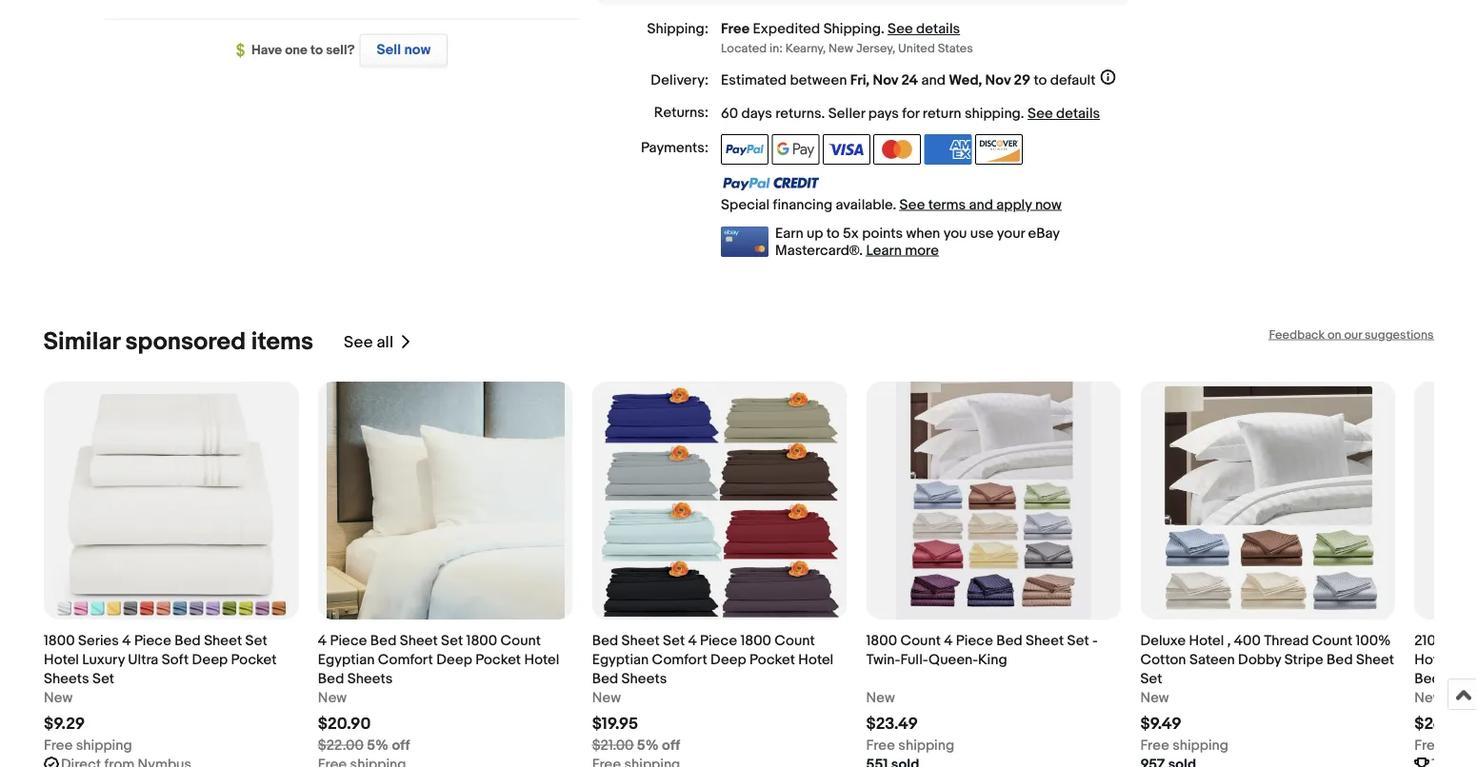 Task type: vqa. For each thing, say whether or not it's contained in the screenshot.
My
no



Task type: describe. For each thing, give the bounding box(es) containing it.
1800 inside the 1800 count 4 piece bed sheet set - twin-full-queen-king
[[866, 633, 897, 650]]

new inside 2100 serie new $26.95 free shipp
[[1414, 690, 1443, 707]]

-
[[1092, 633, 1098, 650]]

one
[[285, 43, 308, 59]]

in:
[[770, 41, 783, 56]]

financing
[[773, 197, 833, 214]]

feedback on our suggestions link
[[1269, 328, 1434, 343]]

you
[[944, 225, 967, 242]]

learn more link
[[866, 242, 939, 260]]

see left all
[[344, 333, 373, 353]]

united
[[898, 41, 935, 56]]

returns
[[776, 106, 822, 123]]

set inside the 1800 count 4 piece bed sheet set - twin-full-queen-king
[[1067, 633, 1089, 650]]

0 horizontal spatial see details link
[[888, 21, 960, 38]]

fri,
[[850, 72, 870, 89]]

wed,
[[949, 72, 982, 89]]

previous price $21.00 5% off text field
[[592, 737, 680, 756]]

sponsored
[[125, 328, 246, 358]]

to for earn up to 5x points when you use your ebay mastercard®.
[[827, 225, 840, 242]]

1800 inside the 4 piece bed sheet set 1800 count egyptian comfort deep pocket hotel bed sheets new $20.90 $22.00 5% off
[[466, 633, 497, 650]]

feedback on our suggestions
[[1269, 328, 1434, 343]]

free inside 2100 serie new $26.95 free shipp
[[1414, 738, 1443, 755]]

delivery:
[[651, 72, 709, 89]]

visa image
[[823, 135, 870, 165]]

count inside deluxe hotel , 400 thread count 100% cotton sateen dobby stripe bed sheet set new $9.49 free shipping
[[1312, 633, 1352, 650]]

previous price $22.00 5% off text field
[[318, 737, 410, 756]]

days
[[742, 106, 772, 123]]

paypal image
[[721, 135, 769, 165]]

pocket inside 1800 series 4 piece bed sheet set hotel luxury ultra soft deep pocket sheets set new $9.29 free shipping
[[231, 652, 276, 669]]

see all
[[344, 333, 394, 353]]

payments:
[[641, 140, 709, 157]]

stripe
[[1284, 652, 1323, 669]]

shipping inside new $23.49 free shipping
[[898, 738, 954, 755]]

$21.00
[[592, 738, 633, 755]]

off for $20.90
[[391, 738, 410, 755]]

up
[[807, 225, 824, 242]]

and for terms
[[969, 197, 993, 214]]

feedback
[[1269, 328, 1325, 343]]

free shipping text field for $9.29
[[43, 737, 132, 756]]

earn
[[775, 225, 804, 242]]

new inside the 4 piece bed sheet set 1800 count egyptian comfort deep pocket hotel bed sheets new $20.90 $22.00 5% off
[[318, 690, 346, 707]]

master card image
[[874, 135, 921, 165]]

special
[[721, 197, 770, 214]]

free inside free expedited shipping . see details located in: kearny, new jersey, united states
[[721, 21, 750, 38]]

sheet inside the 4 piece bed sheet set 1800 count egyptian comfort deep pocket hotel bed sheets new $20.90 $22.00 5% off
[[399, 633, 437, 650]]

comfort for $19.95
[[652, 652, 707, 669]]

hotel inside the 4 piece bed sheet set 1800 count egyptian comfort deep pocket hotel bed sheets new $20.90 $22.00 5% off
[[524, 652, 559, 669]]

paypal credit image
[[721, 176, 820, 192]]

states
[[938, 41, 973, 56]]

4 inside the 4 piece bed sheet set 1800 count egyptian comfort deep pocket hotel bed sheets new $20.90 $22.00 5% off
[[318, 633, 326, 650]]

use
[[971, 225, 994, 242]]

cotton
[[1140, 652, 1186, 669]]

deep for $19.95
[[710, 652, 746, 669]]

for
[[902, 106, 920, 123]]

4 piece bed sheet set 1800 count egyptian comfort deep pocket hotel bed sheets new $20.90 $22.00 5% off
[[318, 633, 559, 755]]

learn
[[866, 242, 902, 260]]

see all link
[[344, 328, 413, 358]]

hotel inside deluxe hotel , 400 thread count 100% cotton sateen dobby stripe bed sheet set new $9.49 free shipping
[[1189, 633, 1224, 650]]

luxury
[[82, 652, 124, 669]]

thread
[[1264, 633, 1309, 650]]

24
[[902, 72, 918, 89]]

shipp
[[1446, 738, 1477, 755]]

New text field
[[1414, 689, 1443, 708]]

and for 24
[[922, 72, 946, 89]]

. for returns
[[822, 106, 825, 123]]

available.
[[836, 197, 897, 214]]

free inside deluxe hotel , 400 thread count 100% cotton sateen dobby stripe bed sheet set new $9.49 free shipping
[[1140, 738, 1169, 755]]

new inside new $23.49 free shipping
[[866, 690, 895, 707]]

expedited
[[753, 21, 820, 38]]

1 vertical spatial now
[[1035, 197, 1062, 214]]

default
[[1051, 72, 1096, 89]]

shipping:
[[647, 21, 709, 38]]

twin-
[[866, 652, 900, 669]]

series
[[78, 633, 118, 650]]

our
[[1345, 328, 1362, 343]]

new inside the bed sheet set 4 piece 1800 count egyptian comfort deep pocket hotel bed sheets new $19.95 $21.00 5% off
[[592, 690, 621, 707]]

special financing available. see terms and apply now
[[721, 197, 1062, 214]]

4 inside the 1800 count 4 piece bed sheet set - twin-full-queen-king
[[944, 633, 953, 650]]

new text field for $9.49
[[1140, 689, 1169, 708]]

400
[[1234, 633, 1261, 650]]

pocket for $19.95
[[749, 652, 795, 669]]

off for $19.95
[[662, 738, 680, 755]]

2100 serie new $26.95 free shipp
[[1414, 633, 1477, 755]]

sell?
[[326, 43, 355, 59]]

returns:
[[654, 104, 709, 121]]

see inside free expedited shipping . see details located in: kearny, new jersey, united states
[[888, 21, 913, 38]]

bed inside the 1800 count 4 piece bed sheet set - twin-full-queen-king
[[996, 633, 1022, 650]]

earn up to 5x points when you use your ebay mastercard®.
[[775, 225, 1060, 260]]

suggestions
[[1365, 328, 1434, 343]]

have
[[251, 43, 282, 59]]

terms
[[929, 197, 966, 214]]

ebay
[[1028, 225, 1060, 242]]

count inside the bed sheet set 4 piece 1800 count egyptian comfort deep pocket hotel bed sheets new $19.95 $21.00 5% off
[[774, 633, 815, 650]]

estimated between fri, nov 24 and wed, nov 29 to default
[[721, 72, 1096, 89]]

60 days returns . seller pays for return shipping . see details
[[721, 106, 1100, 123]]

$23.49 text field
[[866, 715, 918, 735]]

bed up $19.95 text box
[[592, 671, 618, 688]]

queen-
[[928, 652, 978, 669]]

bed up the '$20.90'
[[370, 633, 396, 650]]

2 horizontal spatial to
[[1034, 72, 1047, 89]]

shipping
[[824, 21, 881, 38]]

$26.95 text field
[[1414, 715, 1465, 735]]

king
[[978, 652, 1007, 669]]

$9.49
[[1140, 715, 1181, 735]]

,
[[1227, 633, 1231, 650]]

sheet inside the bed sheet set 4 piece 1800 count egyptian comfort deep pocket hotel bed sheets new $19.95 $21.00 5% off
[[621, 633, 659, 650]]

on
[[1328, 328, 1342, 343]]

pays
[[868, 106, 899, 123]]

1800 count 4 piece bed sheet set - twin-full-queen-king
[[866, 633, 1098, 669]]

more
[[905, 242, 939, 260]]

deluxe hotel , 400 thread count 100% cotton sateen dobby stripe bed sheet set new $9.49 free shipping
[[1140, 633, 1394, 755]]

set inside deluxe hotel , 400 thread count 100% cotton sateen dobby stripe bed sheet set new $9.49 free shipping
[[1140, 671, 1162, 688]]

new text field for $19.95
[[592, 689, 621, 708]]

deluxe
[[1140, 633, 1186, 650]]

points
[[862, 225, 903, 242]]

$22.00
[[318, 738, 363, 755]]

Free shipp text field
[[1414, 737, 1477, 756]]

sheet inside deluxe hotel , 400 thread count 100% cotton sateen dobby stripe bed sheet set new $9.49 free shipping
[[1356, 652, 1394, 669]]

4 inside 1800 series 4 piece bed sheet set hotel luxury ultra soft deep pocket sheets set new $9.29 free shipping
[[122, 633, 131, 650]]

free inside 1800 series 4 piece bed sheet set hotel luxury ultra soft deep pocket sheets set new $9.29 free shipping
[[43, 738, 72, 755]]



Task type: locate. For each thing, give the bounding box(es) containing it.
nov left 24
[[873, 72, 898, 89]]

0 horizontal spatial pocket
[[231, 652, 276, 669]]

free down $9.49
[[1140, 738, 1169, 755]]

new down shipping
[[829, 41, 854, 56]]

bed right the stripe
[[1327, 652, 1353, 669]]

5% right $22.00
[[366, 738, 388, 755]]

4 piece from the left
[[956, 633, 993, 650]]

bed up $19.95
[[592, 633, 618, 650]]

0 horizontal spatial details
[[916, 21, 960, 38]]

piece inside 1800 series 4 piece bed sheet set hotel luxury ultra soft deep pocket sheets set new $9.29 free shipping
[[134, 633, 171, 650]]

sateen
[[1189, 652, 1235, 669]]

4
[[122, 633, 131, 650], [318, 633, 326, 650], [688, 633, 697, 650], [944, 633, 953, 650]]

1800 inside 1800 series 4 piece bed sheet set hotel luxury ultra soft deep pocket sheets set new $9.29 free shipping
[[43, 633, 74, 650]]

1 horizontal spatial sheets
[[347, 671, 392, 688]]

sheets
[[43, 671, 89, 688], [347, 671, 392, 688], [621, 671, 667, 688]]

see up united
[[888, 21, 913, 38]]

2 horizontal spatial pocket
[[749, 652, 795, 669]]

deep inside 1800 series 4 piece bed sheet set hotel luxury ultra soft deep pocket sheets set new $9.29 free shipping
[[192, 652, 227, 669]]

comfort for $20.90
[[377, 652, 433, 669]]

discover image
[[975, 135, 1023, 165]]

count inside the 1800 count 4 piece bed sheet set - twin-full-queen-king
[[900, 633, 941, 650]]

sheets for $19.95
[[621, 671, 667, 688]]

set inside the bed sheet set 4 piece 1800 count egyptian comfort deep pocket hotel bed sheets new $19.95 $21.00 5% off
[[663, 633, 685, 650]]

New text field
[[43, 689, 72, 708], [318, 689, 346, 708], [592, 689, 621, 708], [866, 689, 895, 708], [1140, 689, 1169, 708]]

2 comfort from the left
[[652, 652, 707, 669]]

new text field for $20.90
[[318, 689, 346, 708]]

shipping down $23.49
[[898, 738, 954, 755]]

off inside the bed sheet set 4 piece 1800 count egyptian comfort deep pocket hotel bed sheets new $19.95 $21.00 5% off
[[662, 738, 680, 755]]

egyptian for $20.90
[[318, 652, 374, 669]]

piece inside the 1800 count 4 piece bed sheet set - twin-full-queen-king
[[956, 633, 993, 650]]

2 off from the left
[[662, 738, 680, 755]]

1 vertical spatial see details link
[[1028, 106, 1100, 123]]

deep for $20.90
[[436, 652, 472, 669]]

free expedited shipping . see details located in: kearny, new jersey, united states
[[721, 21, 973, 56]]

0 vertical spatial details
[[916, 21, 960, 38]]

see up when
[[900, 197, 925, 214]]

now right sell
[[404, 42, 431, 59]]

egyptian for $19.95
[[592, 652, 648, 669]]

new up $9.49
[[1140, 690, 1169, 707]]

sheets inside the bed sheet set 4 piece 1800 count egyptian comfort deep pocket hotel bed sheets new $19.95 $21.00 5% off
[[621, 671, 667, 688]]

bed inside deluxe hotel , 400 thread count 100% cotton sateen dobby stripe bed sheet set new $9.49 free shipping
[[1327, 652, 1353, 669]]

comfort inside the 4 piece bed sheet set 1800 count egyptian comfort deep pocket hotel bed sheets new $20.90 $22.00 5% off
[[377, 652, 433, 669]]

sheet
[[203, 633, 242, 650], [399, 633, 437, 650], [621, 633, 659, 650], [1026, 633, 1064, 650], [1356, 652, 1394, 669]]

Free shipping text field
[[866, 737, 954, 756]]

free
[[721, 21, 750, 38], [43, 738, 72, 755], [866, 738, 895, 755], [1140, 738, 1169, 755], [1414, 738, 1443, 755]]

1 egyptian from the left
[[318, 652, 374, 669]]

new up $20.90 text box
[[318, 690, 346, 707]]

5x
[[843, 225, 859, 242]]

new text field up $9.49
[[1140, 689, 1169, 708]]

1 horizontal spatial 5%
[[637, 738, 658, 755]]

0 horizontal spatial off
[[391, 738, 410, 755]]

shipping up discover image
[[965, 106, 1021, 123]]

sheets inside 1800 series 4 piece bed sheet set hotel luxury ultra soft deep pocket sheets set new $9.29 free shipping
[[43, 671, 89, 688]]

pocket inside the bed sheet set 4 piece 1800 count egyptian comfort deep pocket hotel bed sheets new $19.95 $21.00 5% off
[[749, 652, 795, 669]]

to right one
[[311, 43, 323, 59]]

details up states
[[916, 21, 960, 38]]

dobby
[[1238, 652, 1281, 669]]

free down $9.29
[[43, 738, 72, 755]]

5 new text field from the left
[[1140, 689, 1169, 708]]

set inside the 4 piece bed sheet set 1800 count egyptian comfort deep pocket hotel bed sheets new $20.90 $22.00 5% off
[[441, 633, 463, 650]]

1 off from the left
[[391, 738, 410, 755]]

new up $19.95 text box
[[592, 690, 621, 707]]

and right 24
[[922, 72, 946, 89]]

shipping down $9.49
[[1172, 738, 1228, 755]]

1 vertical spatial to
[[1034, 72, 1047, 89]]

to right 29
[[1034, 72, 1047, 89]]

details inside free expedited shipping . see details located in: kearny, new jersey, united states
[[916, 21, 960, 38]]

2 sheets from the left
[[347, 671, 392, 688]]

1 new text field from the left
[[43, 689, 72, 708]]

new text field up $9.29 text box
[[43, 689, 72, 708]]

0 vertical spatial to
[[311, 43, 323, 59]]

see
[[888, 21, 913, 38], [1028, 106, 1053, 123], [900, 197, 925, 214], [344, 333, 373, 353]]

apply
[[997, 197, 1032, 214]]

. inside free expedited shipping . see details located in: kearny, new jersey, united states
[[881, 21, 885, 38]]

ebay mastercard image
[[721, 227, 769, 258]]

new inside deluxe hotel , 400 thread count 100% cotton sateen dobby stripe bed sheet set new $9.49 free shipping
[[1140, 690, 1169, 707]]

3 count from the left
[[900, 633, 941, 650]]

4 count from the left
[[1312, 633, 1352, 650]]

2 5% from the left
[[637, 738, 658, 755]]

1 horizontal spatial now
[[1035, 197, 1062, 214]]

1 1800 from the left
[[43, 633, 74, 650]]

$19.95
[[592, 715, 638, 735]]

seller
[[828, 106, 865, 123]]

0 vertical spatial and
[[922, 72, 946, 89]]

2 new text field from the left
[[318, 689, 346, 708]]

off
[[391, 738, 410, 755], [662, 738, 680, 755]]

3 pocket from the left
[[749, 652, 795, 669]]

new inside free expedited shipping . see details located in: kearny, new jersey, united states
[[829, 41, 854, 56]]

to for have one to sell?
[[311, 43, 323, 59]]

sheets for $20.90
[[347, 671, 392, 688]]

to inside earn up to 5x points when you use your ebay mastercard®.
[[827, 225, 840, 242]]

see details link
[[888, 21, 960, 38], [1028, 106, 1100, 123]]

and
[[922, 72, 946, 89], [969, 197, 993, 214]]

1 horizontal spatial details
[[1056, 106, 1100, 123]]

new up $9.29 text box
[[43, 690, 72, 707]]

similar
[[43, 328, 120, 358]]

learn more
[[866, 242, 939, 260]]

ultra
[[128, 652, 158, 669]]

29
[[1014, 72, 1031, 89]]

bed inside 1800 series 4 piece bed sheet set hotel luxury ultra soft deep pocket sheets set new $9.29 free shipping
[[174, 633, 200, 650]]

0 horizontal spatial egyptian
[[318, 652, 374, 669]]

details
[[916, 21, 960, 38], [1056, 106, 1100, 123]]

0 horizontal spatial to
[[311, 43, 323, 59]]

2 free shipping text field from the left
[[1140, 737, 1228, 756]]

0 horizontal spatial free shipping text field
[[43, 737, 132, 756]]

to left 5x
[[827, 225, 840, 242]]

1800 series 4 piece bed sheet set hotel luxury ultra soft deep pocket sheets set new $9.29 free shipping
[[43, 633, 276, 755]]

new text field up $20.90 text box
[[318, 689, 346, 708]]

deep
[[192, 652, 227, 669], [436, 652, 472, 669], [710, 652, 746, 669]]

between
[[790, 72, 847, 89]]

new text field up $19.95 text box
[[592, 689, 621, 708]]

details down 'default'
[[1056, 106, 1100, 123]]

1 pocket from the left
[[231, 652, 276, 669]]

egyptian up $19.95 text box
[[592, 652, 648, 669]]

$20.90 text field
[[318, 715, 370, 735]]

. left seller at right
[[822, 106, 825, 123]]

4 1800 from the left
[[866, 633, 897, 650]]

shipping
[[965, 106, 1021, 123], [76, 738, 132, 755], [898, 738, 954, 755], [1172, 738, 1228, 755]]

sheet inside the 1800 count 4 piece bed sheet set - twin-full-queen-king
[[1026, 633, 1064, 650]]

1 count from the left
[[500, 633, 540, 650]]

2100
[[1414, 633, 1445, 650]]

sheets up $20.90 text box
[[347, 671, 392, 688]]

3 deep from the left
[[710, 652, 746, 669]]

your
[[997, 225, 1025, 242]]

2 count from the left
[[774, 633, 815, 650]]

1 horizontal spatial free shipping text field
[[1140, 737, 1228, 756]]

1 horizontal spatial to
[[827, 225, 840, 242]]

.
[[881, 21, 885, 38], [822, 106, 825, 123], [1021, 106, 1025, 123]]

60
[[721, 106, 738, 123]]

count inside the 4 piece bed sheet set 1800 count egyptian comfort deep pocket hotel bed sheets new $20.90 $22.00 5% off
[[500, 633, 540, 650]]

0 horizontal spatial deep
[[192, 652, 227, 669]]

similar sponsored items
[[43, 328, 313, 358]]

pocket inside the 4 piece bed sheet set 1800 count egyptian comfort deep pocket hotel bed sheets new $20.90 $22.00 5% off
[[475, 652, 521, 669]]

2 4 from the left
[[318, 633, 326, 650]]

1 horizontal spatial see details link
[[1028, 106, 1100, 123]]

2 horizontal spatial sheets
[[621, 671, 667, 688]]

egyptian inside the bed sheet set 4 piece 1800 count egyptian comfort deep pocket hotel bed sheets new $19.95 $21.00 5% off
[[592, 652, 648, 669]]

3 1800 from the left
[[740, 633, 771, 650]]

return
[[923, 106, 962, 123]]

1 nov from the left
[[873, 72, 898, 89]]

$23.49
[[866, 715, 918, 735]]

2 pocket from the left
[[475, 652, 521, 669]]

pocket for $20.90
[[475, 652, 521, 669]]

1 horizontal spatial pocket
[[475, 652, 521, 669]]

1 horizontal spatial comfort
[[652, 652, 707, 669]]

new inside 1800 series 4 piece bed sheet set hotel luxury ultra soft deep pocket sheets set new $9.29 free shipping
[[43, 690, 72, 707]]

piece inside the 4 piece bed sheet set 1800 count egyptian comfort deep pocket hotel bed sheets new $20.90 $22.00 5% off
[[330, 633, 367, 650]]

0 horizontal spatial comfort
[[377, 652, 433, 669]]

5%
[[366, 738, 388, 755], [637, 738, 658, 755]]

. for shipping
[[881, 21, 885, 38]]

2 horizontal spatial .
[[1021, 106, 1025, 123]]

free shipping text field down $9.49
[[1140, 737, 1228, 756]]

free down $26.95
[[1414, 738, 1443, 755]]

5% right $21.00
[[637, 738, 658, 755]]

off inside the 4 piece bed sheet set 1800 count egyptian comfort deep pocket hotel bed sheets new $20.90 $22.00 5% off
[[391, 738, 410, 755]]

nov left 29
[[986, 72, 1011, 89]]

Free shipping text field
[[43, 737, 132, 756], [1140, 737, 1228, 756]]

off right $22.00
[[391, 738, 410, 755]]

soft
[[161, 652, 188, 669]]

sell now link
[[355, 34, 448, 67]]

1 horizontal spatial egyptian
[[592, 652, 648, 669]]

1 deep from the left
[[192, 652, 227, 669]]

None text field
[[60, 756, 191, 768], [1140, 756, 1196, 768], [1431, 756, 1477, 768], [60, 756, 191, 768], [1140, 756, 1196, 768], [1431, 756, 1477, 768]]

items
[[251, 328, 313, 358]]

free shipping text field for $9.49
[[1140, 737, 1228, 756]]

1800 inside the bed sheet set 4 piece 1800 count egyptian comfort deep pocket hotel bed sheets new $19.95 $21.00 5% off
[[740, 633, 771, 650]]

2 nov from the left
[[986, 72, 1011, 89]]

3 new text field from the left
[[592, 689, 621, 708]]

hotel inside the bed sheet set 4 piece 1800 count egyptian comfort deep pocket hotel bed sheets new $19.95 $21.00 5% off
[[798, 652, 833, 669]]

100%
[[1356, 633, 1391, 650]]

$9.29
[[43, 715, 85, 735]]

. up jersey,
[[881, 21, 885, 38]]

1 horizontal spatial nov
[[986, 72, 1011, 89]]

3 sheets from the left
[[621, 671, 667, 688]]

google pay image
[[772, 135, 820, 165]]

5% inside the 4 piece bed sheet set 1800 count egyptian comfort deep pocket hotel bed sheets new $20.90 $22.00 5% off
[[366, 738, 388, 755]]

0 horizontal spatial 5%
[[366, 738, 388, 755]]

sheets inside the 4 piece bed sheet set 1800 count egyptian comfort deep pocket hotel bed sheets new $20.90 $22.00 5% off
[[347, 671, 392, 688]]

1 vertical spatial and
[[969, 197, 993, 214]]

shipping inside deluxe hotel , 400 thread count 100% cotton sateen dobby stripe bed sheet set new $9.49 free shipping
[[1172, 738, 1228, 755]]

$20.90
[[318, 715, 370, 735]]

free down $23.49 text field
[[866, 738, 895, 755]]

full-
[[900, 652, 928, 669]]

2 egyptian from the left
[[592, 652, 648, 669]]

see details link up united
[[888, 21, 960, 38]]

hotel inside 1800 series 4 piece bed sheet set hotel luxury ultra soft deep pocket sheets set new $9.29 free shipping
[[43, 652, 79, 669]]

free shipping text field down $9.29 text box
[[43, 737, 132, 756]]

bed
[[174, 633, 200, 650], [370, 633, 396, 650], [592, 633, 618, 650], [996, 633, 1022, 650], [1327, 652, 1353, 669], [318, 671, 344, 688], [592, 671, 618, 688]]

and up use
[[969, 197, 993, 214]]

sheets for new
[[43, 671, 89, 688]]

see details link down 'default'
[[1028, 106, 1100, 123]]

bed up king
[[996, 633, 1022, 650]]

0 horizontal spatial .
[[822, 106, 825, 123]]

piece inside the bed sheet set 4 piece 1800 count egyptian comfort deep pocket hotel bed sheets new $19.95 $21.00 5% off
[[700, 633, 737, 650]]

egyptian inside the 4 piece bed sheet set 1800 count egyptian comfort deep pocket hotel bed sheets new $20.90 $22.00 5% off
[[318, 652, 374, 669]]

all
[[377, 333, 394, 353]]

bed up $20.90 text box
[[318, 671, 344, 688]]

new up $23.49 text field
[[866, 690, 895, 707]]

2 deep from the left
[[436, 652, 472, 669]]

new text field for $23.49
[[866, 689, 895, 708]]

egyptian
[[318, 652, 374, 669], [592, 652, 648, 669]]

$19.95 text field
[[592, 715, 638, 735]]

5% for $19.95
[[637, 738, 658, 755]]

5% inside the bed sheet set 4 piece 1800 count egyptian comfort deep pocket hotel bed sheets new $19.95 $21.00 5% off
[[637, 738, 658, 755]]

set
[[245, 633, 267, 650], [441, 633, 463, 650], [663, 633, 685, 650], [1067, 633, 1089, 650], [92, 671, 114, 688], [1140, 671, 1162, 688]]

0 horizontal spatial sheets
[[43, 671, 89, 688]]

have one to sell?
[[251, 43, 355, 59]]

deep inside the 4 piece bed sheet set 1800 count egyptian comfort deep pocket hotel bed sheets new $20.90 $22.00 5% off
[[436, 652, 472, 669]]

1 free shipping text field from the left
[[43, 737, 132, 756]]

3 4 from the left
[[688, 633, 697, 650]]

new $23.49 free shipping
[[866, 690, 954, 755]]

1 horizontal spatial .
[[881, 21, 885, 38]]

2 piece from the left
[[330, 633, 367, 650]]

0 horizontal spatial and
[[922, 72, 946, 89]]

2 vertical spatial to
[[827, 225, 840, 242]]

new up $26.95
[[1414, 690, 1443, 707]]

comfort inside the bed sheet set 4 piece 1800 count egyptian comfort deep pocket hotel bed sheets new $19.95 $21.00 5% off
[[652, 652, 707, 669]]

see down 29
[[1028, 106, 1053, 123]]

1 5% from the left
[[366, 738, 388, 755]]

shipping inside 1800 series 4 piece bed sheet set hotel luxury ultra soft deep pocket sheets set new $9.29 free shipping
[[76, 738, 132, 755]]

See all text field
[[344, 333, 394, 353]]

sheet inside 1800 series 4 piece bed sheet set hotel luxury ultra soft deep pocket sheets set new $9.29 free shipping
[[203, 633, 242, 650]]

5% for $20.90
[[366, 738, 388, 755]]

1 sheets from the left
[[43, 671, 89, 688]]

american express image
[[925, 135, 972, 165]]

1 horizontal spatial and
[[969, 197, 993, 214]]

sheets up $19.95 text box
[[621, 671, 667, 688]]

1 vertical spatial details
[[1056, 106, 1100, 123]]

None text field
[[318, 756, 406, 768], [592, 756, 680, 768], [866, 756, 919, 768], [318, 756, 406, 768], [592, 756, 680, 768], [866, 756, 919, 768]]

0 vertical spatial see details link
[[888, 21, 960, 38]]

serie
[[1448, 633, 1477, 650]]

. down 29
[[1021, 106, 1025, 123]]

1 4 from the left
[[122, 633, 131, 650]]

egyptian up $20.90 text box
[[318, 652, 374, 669]]

$9.49 text field
[[1140, 715, 1181, 735]]

jersey,
[[856, 41, 896, 56]]

sell now
[[377, 42, 431, 59]]

4 inside the bed sheet set 4 piece 1800 count egyptian comfort deep pocket hotel bed sheets new $19.95 $21.00 5% off
[[688, 633, 697, 650]]

pocket
[[231, 652, 276, 669], [475, 652, 521, 669], [749, 652, 795, 669]]

shipping down $9.29 text box
[[76, 738, 132, 755]]

free up located
[[721, 21, 750, 38]]

deep inside the bed sheet set 4 piece 1800 count egyptian comfort deep pocket hotel bed sheets new $19.95 $21.00 5% off
[[710, 652, 746, 669]]

hotel
[[1189, 633, 1224, 650], [43, 652, 79, 669], [524, 652, 559, 669], [798, 652, 833, 669]]

$9.29 text field
[[43, 715, 85, 735]]

0 vertical spatial now
[[404, 42, 431, 59]]

free inside new $23.49 free shipping
[[866, 738, 895, 755]]

sell
[[377, 42, 401, 59]]

now up ebay
[[1035, 197, 1062, 214]]

comfort
[[377, 652, 433, 669], [652, 652, 707, 669]]

0 horizontal spatial nov
[[873, 72, 898, 89]]

0 horizontal spatial now
[[404, 42, 431, 59]]

bed sheet set 4 piece 1800 count egyptian comfort deep pocket hotel bed sheets new $19.95 $21.00 5% off
[[592, 633, 833, 755]]

dollar sign image
[[236, 44, 251, 59]]

$26.95
[[1414, 715, 1465, 735]]

new text field up $23.49 text field
[[866, 689, 895, 708]]

see terms and apply now link
[[900, 197, 1062, 214]]

2 1800 from the left
[[466, 633, 497, 650]]

bed up soft
[[174, 633, 200, 650]]

1 piece from the left
[[134, 633, 171, 650]]

4 new text field from the left
[[866, 689, 895, 708]]

sheets down luxury
[[43, 671, 89, 688]]

new text field for $9.29
[[43, 689, 72, 708]]

3 piece from the left
[[700, 633, 737, 650]]

1 comfort from the left
[[377, 652, 433, 669]]

4 4 from the left
[[944, 633, 953, 650]]

1 horizontal spatial deep
[[436, 652, 472, 669]]

1 horizontal spatial off
[[662, 738, 680, 755]]

new
[[829, 41, 854, 56], [43, 690, 72, 707], [318, 690, 346, 707], [592, 690, 621, 707], [866, 690, 895, 707], [1140, 690, 1169, 707], [1414, 690, 1443, 707]]

2 horizontal spatial deep
[[710, 652, 746, 669]]

off right $21.00
[[662, 738, 680, 755]]



